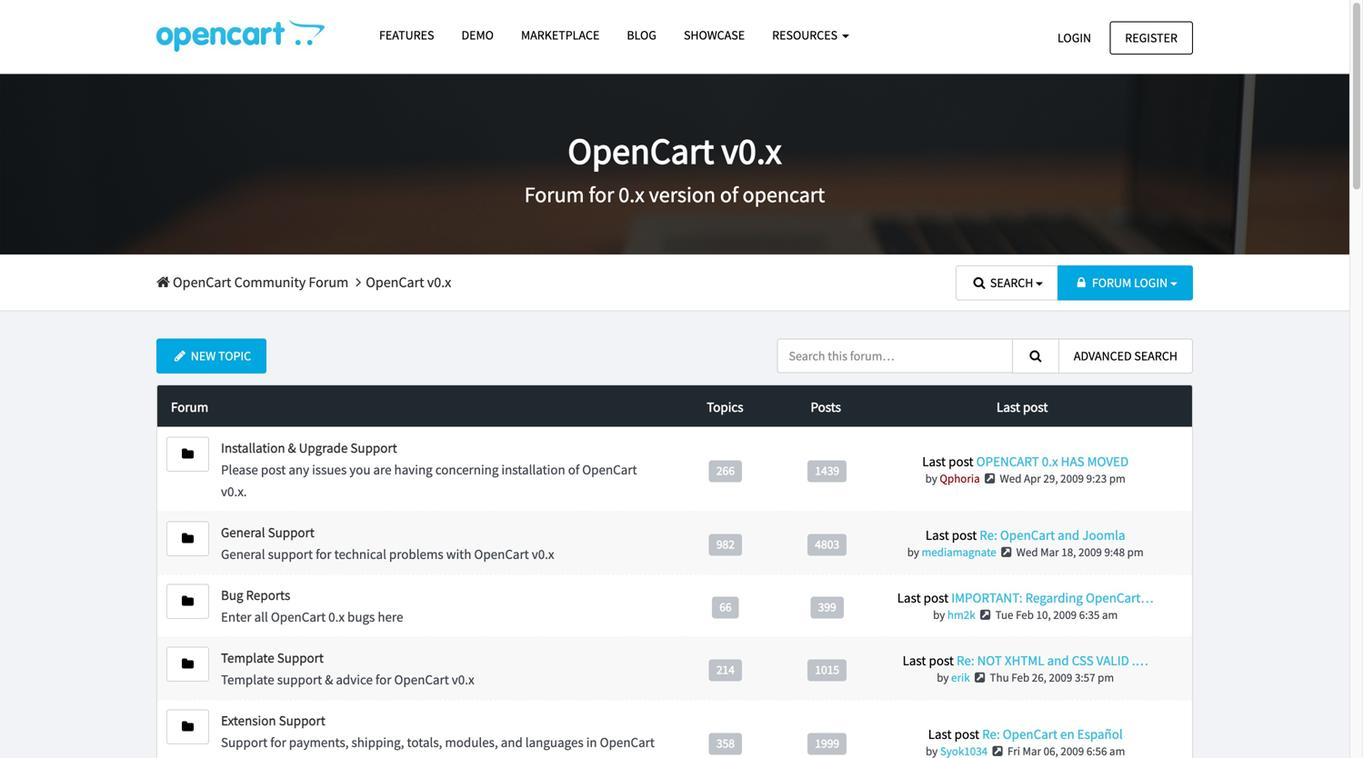 Task type: describe. For each thing, give the bounding box(es) containing it.
important:
[[951, 590, 1023, 607]]

bug reports enter all opencart 0.x bugs here
[[221, 587, 403, 626]]

feb for not
[[1012, 670, 1030, 685]]

.…
[[1132, 652, 1148, 670]]

v0.x inside general support general support for technical problems with opencart v0.x
[[532, 546, 554, 563]]

opencart inside extension support support for payments, shipping, totals, modules, and languages in opencart v0.x
[[600, 734, 655, 751]]

opencart
[[976, 453, 1039, 470]]

view the latest post image for mediamagnate
[[999, 547, 1014, 559]]

pm for and
[[1098, 670, 1114, 685]]

has
[[1061, 453, 1085, 470]]

forum login button
[[1058, 266, 1193, 300]]

qphoria
[[940, 471, 980, 486]]

bug reports image
[[182, 595, 194, 608]]

showcase
[[684, 27, 745, 43]]

for inside template support template support & advice for opencart v0.x
[[375, 671, 391, 689]]

view the latest post image for re:
[[972, 672, 988, 684]]

1 vertical spatial and
[[1047, 652, 1069, 670]]

support for template support
[[277, 650, 324, 667]]

qphoria link
[[940, 471, 980, 486]]

last post re: not xhtml and css valid .…
[[903, 652, 1148, 670]]

issues
[[312, 461, 347, 479]]

last post re: opencart and joomla
[[926, 527, 1125, 544]]

are
[[373, 461, 392, 479]]

opencart community forum
[[170, 273, 349, 291]]

erik link
[[951, 670, 970, 685]]

bug
[[221, 587, 243, 604]]

of inside installation & upgrade support please post any issues you are having concerning installation of opencart v0.x.
[[568, 461, 580, 479]]

new topic
[[191, 348, 251, 364]]

2 template from the top
[[221, 671, 274, 689]]

forum inside the opencart v0.x forum for 0.x version of opencart
[[525, 181, 584, 208]]

regarding
[[1025, 590, 1083, 607]]

login link
[[1042, 21, 1107, 54]]

last post important: regarding opencart…
[[897, 590, 1154, 607]]

last post
[[997, 399, 1048, 416]]

xhtml
[[1005, 652, 1045, 670]]

opencart v0.x forum for 0.x version of opencart
[[525, 128, 825, 208]]

re: opencart and joomla link
[[980, 527, 1125, 544]]

please
[[221, 461, 258, 479]]

for inside the opencart v0.x forum for 0.x version of opencart
[[589, 181, 614, 208]]

register link
[[1110, 21, 1193, 54]]

lock image
[[1073, 276, 1090, 289]]

last for last post important: regarding opencart…
[[897, 590, 921, 607]]

template support image
[[182, 658, 194, 671]]

tue
[[995, 608, 1014, 623]]

community
[[234, 273, 306, 291]]

last for last post
[[997, 399, 1020, 416]]

opencart inside general support general support for technical problems with opencart v0.x
[[474, 546, 529, 563]]

for inside general support general support for technical problems with opencart v0.x
[[316, 546, 332, 563]]

technical
[[334, 546, 386, 563]]

features link
[[366, 19, 448, 51]]

re: not xhtml and css valid .… link
[[957, 652, 1148, 670]]

by for last post re: opencart and joomla
[[907, 545, 919, 560]]

installation & upgrade support image
[[182, 448, 194, 461]]

post for last post re: not xhtml and css valid .…
[[929, 652, 954, 670]]

opencart inside the opencart v0.x forum for 0.x version of opencart
[[568, 128, 714, 174]]

en
[[1060, 726, 1075, 743]]

1999
[[815, 736, 840, 751]]

Search this forum… text field
[[777, 339, 1013, 373]]

forum inside dropdown button
[[1092, 275, 1132, 291]]

search image
[[971, 276, 988, 289]]

template support link
[[221, 650, 324, 667]]

view the latest post image for re: opencart en español
[[990, 746, 1005, 758]]

wed for re:
[[1016, 545, 1038, 560]]

post for last post
[[1023, 399, 1048, 416]]

here
[[378, 609, 403, 626]]

upgrade
[[299, 439, 348, 457]]

demo
[[462, 27, 494, 43]]

feb for regarding
[[1016, 608, 1034, 623]]

opencart inside bug reports enter all opencart 0.x bugs here
[[271, 609, 326, 626]]

general support image
[[182, 533, 194, 545]]

358
[[716, 736, 735, 751]]

search
[[1134, 348, 1178, 364]]

post for last post opencart 0.x has moved
[[949, 453, 974, 470]]

10,
[[1036, 608, 1051, 623]]

all
[[254, 609, 268, 626]]

support for extension support
[[279, 712, 325, 730]]

new topic link
[[156, 339, 267, 374]]

modules,
[[445, 734, 498, 751]]

1015
[[815, 662, 840, 678]]

marketplace link
[[507, 19, 613, 51]]

support down extension on the left bottom
[[221, 734, 268, 751]]

2009 for has
[[1061, 471, 1084, 486]]

features
[[379, 27, 434, 43]]

0.x inside bug reports enter all opencart 0.x bugs here
[[328, 609, 345, 626]]

by mediamagnate
[[907, 545, 996, 560]]

hm2k
[[948, 608, 976, 623]]

hm2k link
[[948, 608, 976, 623]]

home image
[[156, 275, 170, 290]]

thu feb 26, 2009 3:57 pm
[[990, 670, 1114, 685]]

0 horizontal spatial login
[[1058, 30, 1091, 46]]

re: for re: opencart en español
[[982, 726, 1000, 743]]

extension
[[221, 712, 276, 730]]

last for last post re: not xhtml and css valid .…
[[903, 652, 926, 670]]

last for last post re: opencart en español
[[928, 726, 952, 743]]

bug reports link
[[221, 587, 290, 604]]

showcase link
[[670, 19, 759, 51]]

by hm2k
[[933, 608, 976, 623]]

v0.x inside template support template support & advice for opencart v0.x
[[452, 671, 474, 689]]

in
[[586, 734, 597, 751]]

languages
[[525, 734, 584, 751]]

moved
[[1087, 453, 1129, 470]]

v0.x inside extension support support for payments, shipping, totals, modules, and languages in opencart v0.x
[[221, 756, 244, 758]]

am
[[1102, 608, 1118, 623]]

0.x inside the opencart v0.x forum for 0.x version of opencart
[[619, 181, 645, 208]]

thu
[[990, 670, 1009, 685]]

1 template from the top
[[221, 650, 274, 667]]

erik
[[951, 670, 970, 685]]

joomla
[[1082, 527, 1125, 544]]

2009 for xhtml
[[1049, 670, 1073, 685]]

installation & upgrade support please post any issues you are having concerning installation of opencart v0.x.
[[221, 439, 637, 500]]

v0.x inside the opencart v0.x forum for 0.x version of opencart
[[721, 128, 782, 174]]

1 general from the top
[[221, 524, 265, 541]]

26,
[[1032, 670, 1047, 685]]

& inside installation & upgrade support please post any issues you are having concerning installation of opencart v0.x.
[[288, 439, 296, 457]]

forum login
[[1092, 275, 1168, 291]]

post inside installation & upgrade support please post any issues you are having concerning installation of opencart v0.x.
[[261, 461, 286, 479]]

wed apr 29, 2009 9:23 pm
[[1000, 471, 1126, 486]]

totals,
[[407, 734, 442, 751]]

last post opencart 0.x has moved
[[922, 453, 1129, 470]]

enter
[[221, 609, 252, 626]]

2 horizontal spatial 0.x
[[1042, 453, 1058, 470]]

last for last post opencart 0.x has moved
[[922, 453, 946, 470]]

mar
[[1041, 545, 1059, 560]]



Task type: vqa. For each thing, say whether or not it's contained in the screenshot.
shipping,
yes



Task type: locate. For each thing, give the bounding box(es) containing it.
not
[[977, 652, 1002, 670]]

re: up the mediamagnate
[[980, 527, 997, 544]]

css
[[1072, 652, 1094, 670]]

wed for opencart
[[1000, 471, 1022, 486]]

9:23
[[1086, 471, 1107, 486]]

opencart inside installation & upgrade support please post any issues you are having concerning installation of opencart v0.x.
[[582, 461, 637, 479]]

feb
[[1016, 608, 1034, 623], [1012, 670, 1030, 685]]

29,
[[1043, 471, 1058, 486]]

español
[[1077, 726, 1123, 743]]

feb down the last post important: regarding opencart…
[[1016, 608, 1034, 623]]

template down template support link
[[221, 671, 274, 689]]

advice
[[336, 671, 373, 689]]

2009
[[1061, 471, 1084, 486], [1079, 545, 1102, 560], [1053, 608, 1077, 623], [1049, 670, 1073, 685]]

blog link
[[613, 19, 670, 51]]

2 vertical spatial re:
[[982, 726, 1000, 743]]

installation & upgrade support link
[[221, 439, 397, 457]]

0 vertical spatial wed
[[1000, 471, 1022, 486]]

pm for moved
[[1109, 471, 1126, 486]]

2009 down re: not xhtml and css valid .… link
[[1049, 670, 1073, 685]]

view the latest post image down last post re: opencart en español
[[990, 746, 1005, 758]]

1 vertical spatial view the latest post image
[[978, 610, 993, 621]]

reports
[[246, 587, 290, 604]]

support down any
[[268, 524, 314, 541]]

pencil image
[[172, 350, 188, 362]]

post up the mediamagnate
[[952, 527, 977, 544]]

support
[[350, 439, 397, 457], [268, 524, 314, 541], [277, 650, 324, 667], [279, 712, 325, 730], [221, 734, 268, 751]]

v0.x.
[[221, 483, 247, 500]]

1 vertical spatial template
[[221, 671, 274, 689]]

post for last post important: regarding opencart…
[[924, 590, 949, 607]]

login right lock "icon"
[[1134, 275, 1168, 291]]

pm down moved
[[1109, 471, 1126, 486]]

2009 right the 18,
[[1079, 545, 1102, 560]]

Advanced search search field
[[777, 339, 1193, 374]]

1 vertical spatial re:
[[957, 652, 975, 670]]

mediamagnate link
[[922, 545, 996, 560]]

for left version at top
[[589, 181, 614, 208]]

with
[[446, 546, 471, 563]]

2009 for and
[[1079, 545, 1102, 560]]

topic
[[218, 348, 251, 364]]

view the latest post image right erik link
[[972, 672, 988, 684]]

for down extension support link
[[270, 734, 286, 751]]

support up are
[[350, 439, 397, 457]]

1 vertical spatial login
[[1134, 275, 1168, 291]]

problems
[[389, 546, 444, 563]]

opencart…
[[1086, 590, 1154, 607]]

post for last post re: opencart en español
[[955, 726, 980, 743]]

1 vertical spatial view the latest post image
[[972, 672, 988, 684]]

last for last post re: opencart and joomla
[[926, 527, 949, 544]]

bugs
[[347, 609, 375, 626]]

of inside the opencart v0.x forum for 0.x version of opencart
[[720, 181, 738, 208]]

opencart v0.x
[[366, 273, 451, 291]]

1 vertical spatial support
[[277, 671, 322, 689]]

post down erik
[[955, 726, 980, 743]]

2 vertical spatial pm
[[1098, 670, 1114, 685]]

post left any
[[261, 461, 286, 479]]

posts
[[811, 399, 841, 416]]

template down enter
[[221, 650, 274, 667]]

support inside template support template support & advice for opencart v0.x
[[277, 671, 322, 689]]

view the latest post image
[[999, 547, 1014, 559], [978, 610, 993, 621], [990, 746, 1005, 758]]

search button
[[956, 266, 1059, 300]]

2 vertical spatial view the latest post image
[[990, 746, 1005, 758]]

login left register in the top right of the page
[[1058, 30, 1091, 46]]

wed mar 18, 2009 9:48 pm
[[1016, 545, 1144, 560]]

for left technical
[[316, 546, 332, 563]]

support down template support link
[[277, 671, 322, 689]]

mediamagnate
[[922, 545, 996, 560]]

by
[[925, 471, 937, 486], [907, 545, 919, 560], [933, 608, 945, 623], [937, 670, 949, 685]]

view the latest post image down opencart
[[982, 473, 998, 485]]

wed down last post re: opencart and joomla at the right bottom
[[1016, 545, 1038, 560]]

0 vertical spatial of
[[720, 181, 738, 208]]

0 vertical spatial &
[[288, 439, 296, 457]]

0.x up 29, at the bottom right
[[1042, 453, 1058, 470]]

for
[[589, 181, 614, 208], [316, 546, 332, 563], [375, 671, 391, 689], [270, 734, 286, 751]]

forum
[[525, 181, 584, 208], [309, 273, 349, 291], [1092, 275, 1132, 291], [171, 399, 208, 416]]

installation
[[221, 439, 285, 457]]

& left advice
[[325, 671, 333, 689]]

by for last post opencart 0.x has moved
[[925, 471, 937, 486]]

pm right 9:48
[[1127, 545, 1144, 560]]

opencart 0.x has moved link
[[976, 453, 1129, 470]]

post up the by erik
[[929, 652, 954, 670]]

of right installation
[[568, 461, 580, 479]]

by for last post re: not xhtml and css valid .…
[[937, 670, 949, 685]]

0 vertical spatial login
[[1058, 30, 1091, 46]]

extension support support for payments, shipping, totals, modules, and languages in opencart v0.x
[[221, 712, 655, 758]]

view the latest post image for hm2k
[[978, 610, 993, 621]]

and up the 18,
[[1058, 527, 1080, 544]]

search image
[[1028, 350, 1044, 362]]

0.x
[[619, 181, 645, 208], [1042, 453, 1058, 470], [328, 609, 345, 626]]

view the latest post image down last post re: opencart and joomla at the right bottom
[[999, 547, 1014, 559]]

resources link
[[759, 19, 863, 51]]

2009 down has
[[1061, 471, 1084, 486]]

and up thu feb 26, 2009 3:57 pm
[[1047, 652, 1069, 670]]

1439
[[815, 463, 840, 479]]

tue feb 10, 2009 6:35 am
[[995, 608, 1118, 623]]

login inside dropdown button
[[1134, 275, 1168, 291]]

pm
[[1109, 471, 1126, 486], [1127, 545, 1144, 560], [1098, 670, 1114, 685]]

v0.x
[[721, 128, 782, 174], [427, 273, 451, 291], [532, 546, 554, 563], [452, 671, 474, 689], [221, 756, 244, 758]]

1 vertical spatial of
[[568, 461, 580, 479]]

support down "general support" link on the bottom left of the page
[[268, 546, 313, 563]]

extension support image
[[182, 721, 194, 734]]

re: for re: opencart and joomla
[[980, 527, 997, 544]]

of right version at top
[[720, 181, 738, 208]]

view the latest post image
[[982, 473, 998, 485], [972, 672, 988, 684]]

266
[[716, 463, 735, 479]]

opencart
[[743, 181, 825, 208]]

by for last post important: regarding opencart…
[[933, 608, 945, 623]]

support inside general support general support for technical problems with opencart v0.x
[[268, 546, 313, 563]]

0 vertical spatial view the latest post image
[[982, 473, 998, 485]]

view the latest post image down important:
[[978, 610, 993, 621]]

blog
[[627, 27, 657, 43]]

399
[[818, 600, 836, 615]]

support
[[268, 546, 313, 563], [277, 671, 322, 689]]

for inside extension support support for payments, shipping, totals, modules, and languages in opencart v0.x
[[270, 734, 286, 751]]

1 horizontal spatial &
[[325, 671, 333, 689]]

0 vertical spatial view the latest post image
[[999, 547, 1014, 559]]

apr
[[1024, 471, 1041, 486]]

pm down valid
[[1098, 670, 1114, 685]]

0 vertical spatial support
[[268, 546, 313, 563]]

1 vertical spatial 0.x
[[1042, 453, 1058, 470]]

important: regarding opencart… link
[[951, 590, 1154, 607]]

resources
[[772, 27, 840, 43]]

marketplace
[[521, 27, 600, 43]]

0 vertical spatial template
[[221, 650, 274, 667]]

by left hm2k link
[[933, 608, 945, 623]]

template support template support & advice for opencart v0.x
[[221, 650, 474, 689]]

having
[[394, 461, 433, 479]]

0 vertical spatial re:
[[980, 527, 997, 544]]

1 vertical spatial wed
[[1016, 545, 1038, 560]]

0 vertical spatial pm
[[1109, 471, 1126, 486]]

new
[[191, 348, 216, 364]]

4803
[[815, 537, 840, 552]]

by qphoria
[[925, 471, 980, 486]]

general down v0.x.
[[221, 524, 265, 541]]

66
[[720, 600, 732, 615]]

0 vertical spatial and
[[1058, 527, 1080, 544]]

shipping,
[[351, 734, 404, 751]]

&
[[288, 439, 296, 457], [325, 671, 333, 689]]

post up by hm2k
[[924, 590, 949, 607]]

post for last post re: opencart and joomla
[[952, 527, 977, 544]]

0 vertical spatial feb
[[1016, 608, 1034, 623]]

re: up erik
[[957, 652, 975, 670]]

installation
[[501, 461, 565, 479]]

0.x left bugs
[[328, 609, 345, 626]]

0 horizontal spatial 0.x
[[328, 609, 345, 626]]

opencart
[[568, 128, 714, 174], [173, 273, 231, 291], [366, 273, 424, 291], [582, 461, 637, 479], [1000, 527, 1055, 544], [474, 546, 529, 563], [271, 609, 326, 626], [394, 671, 449, 689], [1003, 726, 1058, 743], [600, 734, 655, 751]]

& up any
[[288, 439, 296, 457]]

advanced
[[1074, 348, 1132, 364]]

0 vertical spatial 0.x
[[619, 181, 645, 208]]

pm for joomla
[[1127, 545, 1144, 560]]

general support link
[[221, 524, 314, 541]]

support inside installation & upgrade support please post any issues you are having concerning installation of opencart v0.x.
[[350, 439, 397, 457]]

support inside general support general support for technical problems with opencart v0.x
[[268, 524, 314, 541]]

by left mediamagnate link
[[907, 545, 919, 560]]

re: down the "thu"
[[982, 726, 1000, 743]]

demo link
[[448, 19, 507, 51]]

2009 down regarding
[[1053, 608, 1077, 623]]

0 vertical spatial general
[[221, 524, 265, 541]]

2 general from the top
[[221, 546, 265, 563]]

post down search image
[[1023, 399, 1048, 416]]

support down bug reports enter all opencart 0.x bugs here in the left bottom of the page
[[277, 650, 324, 667]]

2009 for opencart…
[[1053, 608, 1077, 623]]

0.x left version at top
[[619, 181, 645, 208]]

and inside extension support support for payments, shipping, totals, modules, and languages in opencart v0.x
[[501, 734, 523, 751]]

of
[[720, 181, 738, 208], [568, 461, 580, 479]]

1 horizontal spatial of
[[720, 181, 738, 208]]

feb down xhtml
[[1012, 670, 1030, 685]]

by left qphoria link
[[925, 471, 937, 486]]

2 vertical spatial and
[[501, 734, 523, 751]]

for right advice
[[375, 671, 391, 689]]

18,
[[1062, 545, 1076, 560]]

0 horizontal spatial of
[[568, 461, 580, 479]]

982
[[716, 537, 735, 552]]

post up qphoria
[[949, 453, 974, 470]]

re: for re: not xhtml and css valid .…
[[957, 652, 975, 670]]

opencart community forum link
[[156, 273, 349, 291]]

general down "general support" link on the bottom left of the page
[[221, 546, 265, 563]]

2 vertical spatial 0.x
[[328, 609, 345, 626]]

1 vertical spatial general
[[221, 546, 265, 563]]

re:
[[980, 527, 997, 544], [957, 652, 975, 670], [982, 726, 1000, 743]]

version
[[649, 181, 716, 208]]

view the latest post image for opencart
[[982, 473, 998, 485]]

advanced search link
[[1058, 339, 1193, 374]]

wed down opencart
[[1000, 471, 1022, 486]]

1 vertical spatial feb
[[1012, 670, 1030, 685]]

register
[[1125, 30, 1178, 46]]

support for template
[[277, 671, 322, 689]]

3:57
[[1075, 670, 1095, 685]]

and right modules,
[[501, 734, 523, 751]]

0 horizontal spatial &
[[288, 439, 296, 457]]

1 horizontal spatial login
[[1134, 275, 1168, 291]]

support for general
[[268, 546, 313, 563]]

1 horizontal spatial 0.x
[[619, 181, 645, 208]]

support up "payments,"
[[279, 712, 325, 730]]

1 vertical spatial pm
[[1127, 545, 1144, 560]]

opencart v0.x link
[[366, 273, 451, 291]]

opencart inside template support template support & advice for opencart v0.x
[[394, 671, 449, 689]]

topics
[[707, 399, 744, 416]]

last
[[997, 399, 1020, 416], [922, 453, 946, 470], [926, 527, 949, 544], [897, 590, 921, 607], [903, 652, 926, 670], [928, 726, 952, 743]]

by left erik
[[937, 670, 949, 685]]

& inside template support template support & advice for opencart v0.x
[[325, 671, 333, 689]]

support inside template support template support & advice for opencart v0.x
[[277, 650, 324, 667]]

1 vertical spatial &
[[325, 671, 333, 689]]

support for general support
[[268, 524, 314, 541]]



